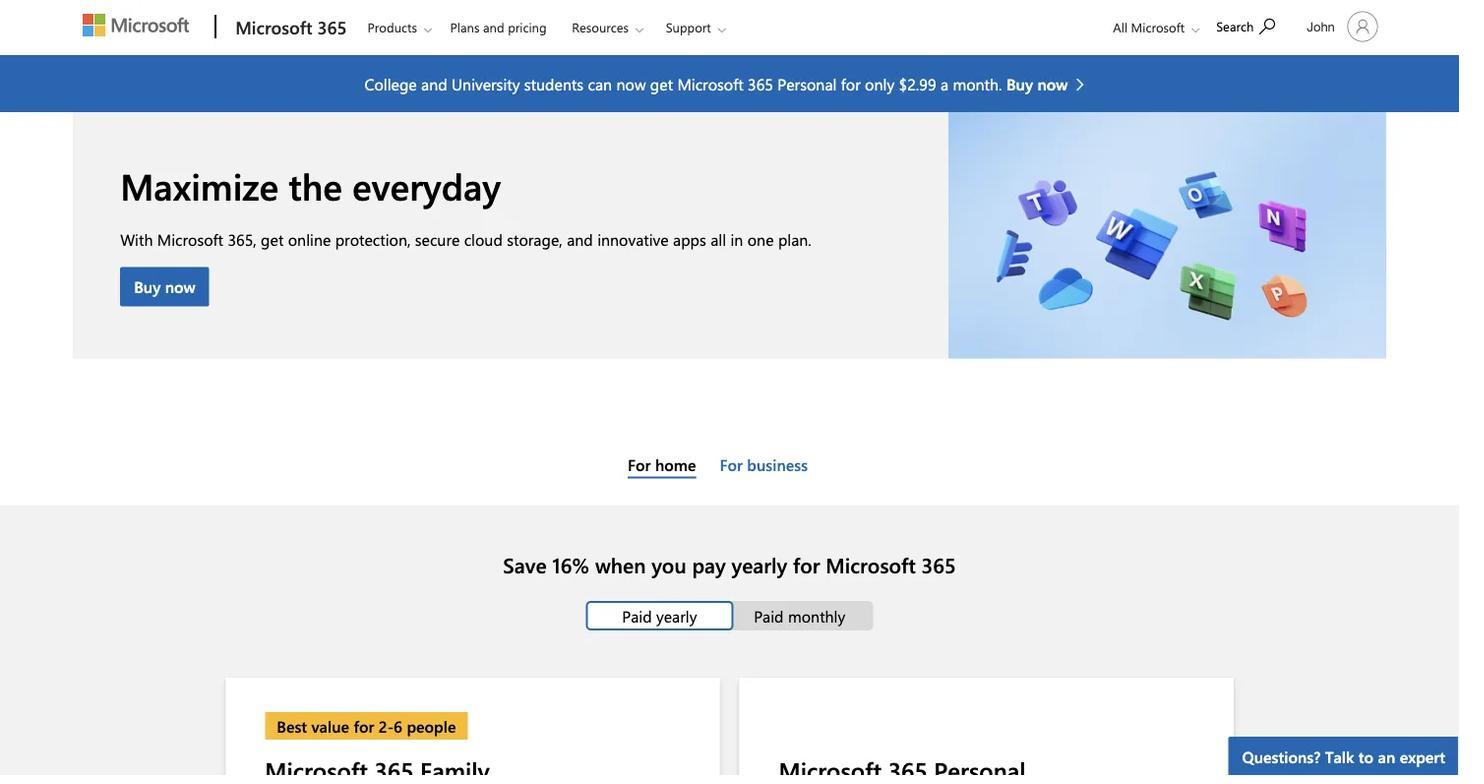 Task type: describe. For each thing, give the bounding box(es) containing it.
1 vertical spatial get
[[261, 229, 284, 250]]

questions?
[[1242, 746, 1321, 767]]

pay
[[692, 551, 726, 578]]

all
[[1113, 19, 1128, 36]]

1 horizontal spatial get
[[650, 73, 673, 94]]

personal
[[777, 73, 837, 94]]

2 horizontal spatial and
[[567, 229, 593, 250]]

for home
[[628, 454, 696, 475]]

save 16% when you pay yearly for microsoft 365
[[503, 551, 956, 578]]

storage,
[[507, 229, 562, 250]]

john button
[[1295, 3, 1386, 50]]

pricing
[[508, 19, 547, 36]]

1 horizontal spatial buy now link
[[1006, 72, 1094, 95]]

for for for business
[[720, 454, 743, 475]]

value
[[311, 715, 349, 736]]

and for plans
[[483, 19, 504, 36]]

365 for when
[[921, 551, 956, 578]]

to
[[1358, 746, 1374, 767]]

save
[[503, 551, 547, 578]]

resources
[[572, 19, 629, 36]]

search button
[[1207, 3, 1284, 47]]

2 vertical spatial for
[[354, 715, 374, 736]]

all
[[710, 229, 726, 250]]

and for college
[[421, 73, 447, 94]]

maximize the everyday
[[120, 161, 501, 210]]

a
[[940, 73, 948, 94]]

resources button
[[559, 1, 659, 54]]

plans and pricing
[[450, 19, 547, 36]]

when
[[595, 551, 646, 578]]

the
[[289, 161, 342, 210]]

paid yearly
[[622, 605, 697, 626]]

secure
[[415, 229, 460, 250]]

maximize
[[120, 161, 279, 210]]

for for for home
[[628, 454, 651, 475]]

expert
[[1400, 746, 1445, 767]]

0 vertical spatial 365
[[317, 15, 347, 39]]

apps
[[673, 229, 706, 250]]

plans
[[450, 19, 480, 36]]

university
[[452, 73, 520, 94]]

Search search field
[[1206, 3, 1295, 47]]

2-
[[379, 715, 394, 736]]

college and university students can now get microsoft 365 personal for only $2.99 a month. buy now
[[365, 73, 1068, 94]]

365 for university
[[748, 73, 773, 94]]

questions? talk to an expert
[[1242, 746, 1445, 767]]

microsoft 365 link
[[225, 1, 353, 54]]

students
[[524, 73, 584, 94]]

you
[[651, 551, 686, 578]]

1 horizontal spatial now
[[616, 73, 646, 94]]

plan.
[[778, 229, 811, 250]]

business
[[747, 454, 808, 475]]

microsoft 365 suite of apps such as teams, word, outlook, and more. image
[[948, 112, 1386, 358]]



Task type: vqa. For each thing, say whether or not it's contained in the screenshot.
Microsoft inside dropdown button
yes



Task type: locate. For each thing, give the bounding box(es) containing it.
support
[[666, 19, 711, 36]]

john
[[1307, 19, 1335, 34]]

1 vertical spatial buy now link
[[120, 267, 209, 306]]

for left home
[[628, 454, 651, 475]]

get
[[650, 73, 673, 94], [261, 229, 284, 250]]

for home link
[[628, 454, 696, 475]]

2 horizontal spatial 365
[[921, 551, 956, 578]]

0 vertical spatial for
[[841, 73, 861, 94]]

questions? talk to an expert button
[[1228, 737, 1459, 776]]

buy right 'month.'
[[1006, 73, 1033, 94]]

get right 365,
[[261, 229, 284, 250]]

learn more about microsoft 365 home plans. tab list
[[24, 601, 1435, 631]]

yearly down you
[[656, 605, 697, 626]]

0 horizontal spatial for
[[354, 715, 374, 736]]

0 vertical spatial get
[[650, 73, 673, 94]]

1 vertical spatial buy
[[134, 276, 161, 297]]

2 vertical spatial and
[[567, 229, 593, 250]]

1 vertical spatial for
[[793, 551, 820, 578]]

now
[[616, 73, 646, 94], [1037, 73, 1068, 94], [165, 276, 195, 297]]

microsoft
[[235, 15, 312, 39], [1131, 19, 1185, 36], [677, 73, 743, 94], [157, 229, 223, 250], [826, 551, 916, 578]]

and right storage, at left top
[[567, 229, 593, 250]]

month.
[[953, 73, 1002, 94]]

paid monthly
[[754, 605, 845, 626]]

one
[[747, 229, 774, 250]]

online
[[288, 229, 331, 250]]

0 vertical spatial yearly
[[731, 551, 787, 578]]

search
[[1216, 18, 1254, 35]]

1 horizontal spatial and
[[483, 19, 504, 36]]

1 horizontal spatial yearly
[[731, 551, 787, 578]]

for left business
[[720, 454, 743, 475]]

and inside "link"
[[483, 19, 504, 36]]

microsoft inside all microsoft dropdown button
[[1131, 19, 1185, 36]]

paid yearly link
[[586, 601, 733, 631]]

for business link
[[720, 454, 808, 475]]

monthly
[[788, 605, 845, 626]]

1 horizontal spatial for
[[720, 454, 743, 475]]

0 horizontal spatial buy
[[134, 276, 161, 297]]

paid for paid monthly
[[754, 605, 784, 626]]

2 horizontal spatial for
[[841, 73, 861, 94]]

best
[[277, 715, 307, 736]]

1 vertical spatial 365
[[748, 73, 773, 94]]

microsoft image
[[83, 14, 189, 36]]

buy now
[[134, 276, 195, 297]]

can
[[588, 73, 612, 94]]

yearly inside learn more about microsoft 365 home plans. tab list
[[656, 605, 697, 626]]

0 horizontal spatial and
[[421, 73, 447, 94]]

1 vertical spatial yearly
[[656, 605, 697, 626]]

paid down when
[[622, 605, 652, 626]]

all microsoft
[[1113, 19, 1185, 36]]

get right can
[[650, 73, 673, 94]]

for
[[841, 73, 861, 94], [793, 551, 820, 578], [354, 715, 374, 736]]

and right college
[[421, 73, 447, 94]]

buy down with
[[134, 276, 161, 297]]

1 horizontal spatial paid
[[754, 605, 784, 626]]

0 horizontal spatial for
[[628, 454, 651, 475]]

buy
[[1006, 73, 1033, 94], [134, 276, 161, 297]]

and
[[483, 19, 504, 36], [421, 73, 447, 94], [567, 229, 593, 250]]

in
[[730, 229, 743, 250]]

paid for paid yearly
[[622, 605, 652, 626]]

for left only
[[841, 73, 861, 94]]

for left 2-
[[354, 715, 374, 736]]

paid
[[622, 605, 652, 626], [754, 605, 784, 626]]

cloud
[[464, 229, 503, 250]]

paid monthly link
[[726, 601, 873, 631]]

plans and pricing link
[[441, 1, 555, 48]]

home
[[655, 454, 696, 475]]

for business
[[720, 454, 808, 475]]

0 horizontal spatial now
[[165, 276, 195, 297]]

people
[[407, 715, 456, 736]]

buy now link
[[1006, 72, 1094, 95], [120, 267, 209, 306]]

all microsoft button
[[1097, 1, 1205, 54]]

talk
[[1325, 746, 1354, 767]]

everyday
[[352, 161, 501, 210]]

products button
[[355, 1, 448, 54]]

365
[[317, 15, 347, 39], [748, 73, 773, 94], [921, 551, 956, 578]]

protection,
[[335, 229, 411, 250]]

for up paid monthly
[[793, 551, 820, 578]]

yearly
[[731, 551, 787, 578], [656, 605, 697, 626]]

0 vertical spatial buy now link
[[1006, 72, 1094, 95]]

2 paid from the left
[[754, 605, 784, 626]]

buy now link down with
[[120, 267, 209, 306]]

microsoft inside microsoft 365 link
[[235, 15, 312, 39]]

for
[[628, 454, 651, 475], [720, 454, 743, 475]]

with
[[120, 229, 153, 250]]

0 horizontal spatial yearly
[[656, 605, 697, 626]]

support button
[[653, 1, 742, 54]]

buy now link right 'month.'
[[1006, 72, 1094, 95]]

1 horizontal spatial 365
[[748, 73, 773, 94]]

2 horizontal spatial now
[[1037, 73, 1068, 94]]

0 horizontal spatial buy now link
[[120, 267, 209, 306]]

an
[[1378, 746, 1395, 767]]

and right the plans
[[483, 19, 504, 36]]

with microsoft 365, get online protection, secure cloud storage, and innovative apps all in one plan.
[[120, 229, 811, 250]]

365,
[[228, 229, 256, 250]]

paid left 'monthly'
[[754, 605, 784, 626]]

college
[[365, 73, 417, 94]]

1 paid from the left
[[622, 605, 652, 626]]

0 horizontal spatial 365
[[317, 15, 347, 39]]

innovative
[[597, 229, 669, 250]]

only
[[865, 73, 894, 94]]

1 for from the left
[[628, 454, 651, 475]]

6
[[394, 715, 402, 736]]

16%
[[552, 551, 589, 578]]

1 horizontal spatial buy
[[1006, 73, 1033, 94]]

0 horizontal spatial paid
[[622, 605, 652, 626]]

1 vertical spatial and
[[421, 73, 447, 94]]

$2.99
[[899, 73, 936, 94]]

0 horizontal spatial get
[[261, 229, 284, 250]]

0 vertical spatial buy
[[1006, 73, 1033, 94]]

products
[[368, 19, 417, 36]]

yearly right pay
[[731, 551, 787, 578]]

2 for from the left
[[720, 454, 743, 475]]

best value for 2-6 people
[[277, 715, 456, 736]]

1 horizontal spatial for
[[793, 551, 820, 578]]

2 vertical spatial 365
[[921, 551, 956, 578]]

0 vertical spatial and
[[483, 19, 504, 36]]

microsoft 365
[[235, 15, 347, 39]]



